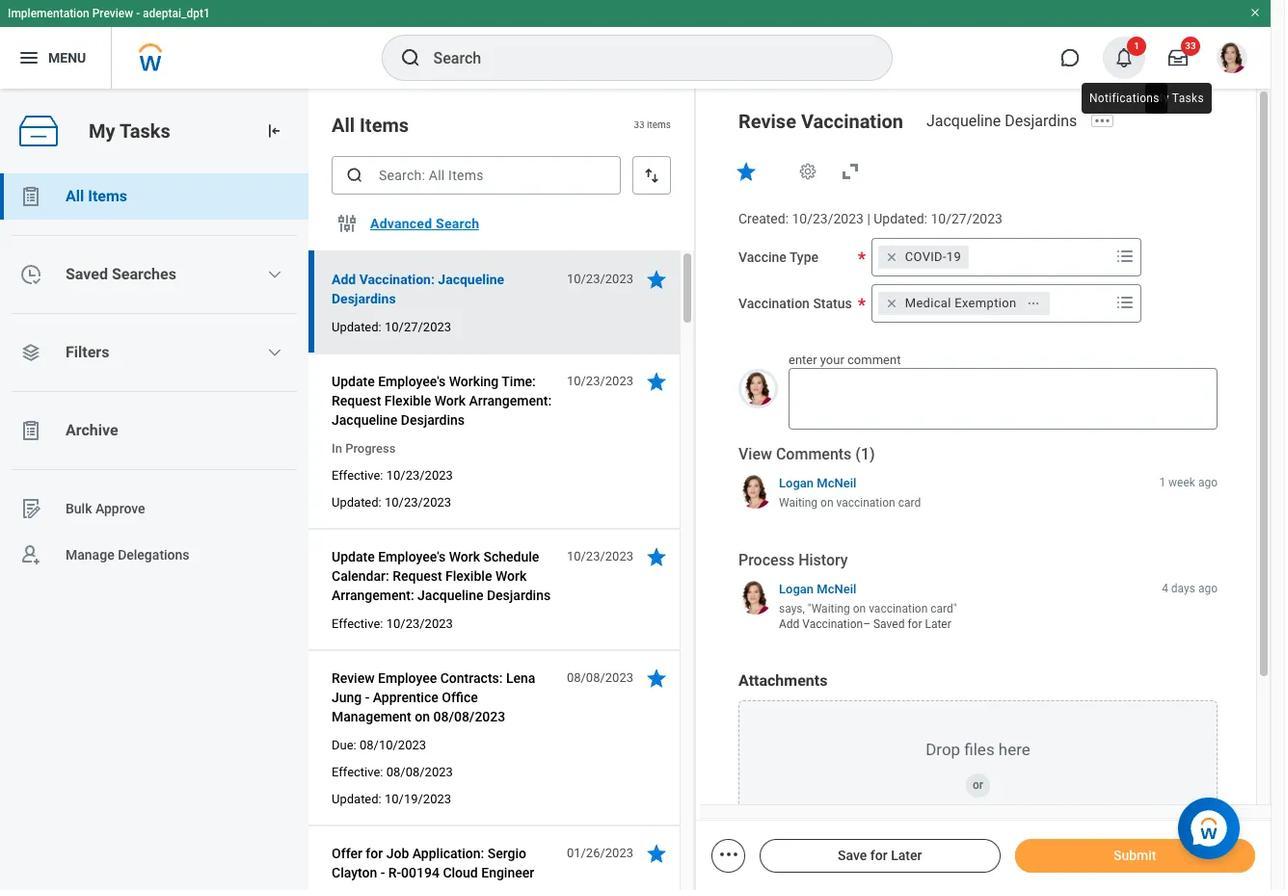 Task type: describe. For each thing, give the bounding box(es) containing it.
–
[[863, 618, 871, 632]]

1 vertical spatial related actions image
[[717, 844, 740, 867]]

0 horizontal spatial my tasks
[[89, 119, 170, 142]]

1 week ago
[[1159, 476, 1218, 489]]

"waiting
[[808, 603, 850, 616]]

0 vertical spatial vaccination
[[836, 497, 895, 510]]

type
[[790, 249, 819, 265]]

prompts image
[[1113, 291, 1137, 314]]

Search Workday  search field
[[433, 37, 852, 79]]

medical exemption, press delete to clear value. option
[[878, 292, 1050, 315]]

item list element
[[309, 89, 696, 891]]

4 days ago
[[1162, 582, 1218, 595]]

exemption
[[955, 296, 1017, 310]]

employee
[[378, 671, 437, 687]]

updated: 10/19/2023
[[332, 793, 451, 807]]

status
[[813, 296, 852, 311]]

your
[[820, 353, 845, 367]]

medical exemption element
[[905, 295, 1017, 312]]

- inside review employee contracts: lena jung - apprentice office management on 08/08/2023
[[365, 690, 370, 706]]

add inside add vaccination: jacqueline desjardins
[[332, 272, 356, 287]]

employee's for request
[[378, 550, 446, 565]]

items inside item list element
[[360, 114, 409, 137]]

says,
[[779, 603, 805, 616]]

1 horizontal spatial related actions image
[[1027, 297, 1041, 310]]

sort image
[[642, 166, 661, 185]]

all items button
[[0, 174, 309, 220]]

star image for review employee contracts: lena jung - apprentice office management on 08/08/2023
[[645, 667, 668, 690]]

01/26/2023
[[567, 847, 633, 861]]

transformation import image
[[264, 121, 283, 141]]

(1)
[[856, 446, 875, 464]]

manage delegations link
[[0, 532, 309, 579]]

star image for add vaccination: jacqueline desjardins
[[645, 268, 668, 291]]

logan for comments
[[779, 476, 814, 490]]

33 for 33
[[1185, 40, 1196, 51]]

items
[[647, 120, 671, 130]]

my tasks tooltip
[[1142, 79, 1216, 118]]

delegations
[[118, 547, 190, 563]]

vaccination:
[[359, 272, 435, 287]]

notifications element
[[1097, 37, 1151, 79]]

chevron down image for filters
[[267, 345, 283, 361]]

desjardins left "notifications" tooltip
[[1005, 112, 1077, 130]]

working
[[449, 374, 499, 390]]

in
[[332, 442, 342, 456]]

card"
[[931, 603, 957, 616]]

waiting on vaccination card
[[779, 497, 921, 510]]

10/19/2023
[[385, 793, 451, 807]]

time:
[[502, 374, 536, 390]]

submit
[[1114, 849, 1157, 864]]

later inside button
[[891, 849, 922, 864]]

‎-
[[381, 866, 385, 881]]

menu button
[[0, 27, 111, 89]]

1 button
[[1103, 37, 1146, 79]]

due:
[[332, 739, 357, 753]]

all items inside button
[[66, 187, 127, 205]]

logan mcneil for comments
[[779, 476, 857, 490]]

update employee's work schedule calendar: request flexible work arrangement: jacqueline desjardins
[[332, 550, 551, 604]]

process
[[739, 552, 795, 570]]

attachments region
[[739, 672, 1218, 891]]

calendar:
[[332, 569, 389, 584]]

updated: for updated: 10/27/2023
[[332, 320, 382, 335]]

arrangement: inside the update employee's work schedule calendar: request flexible work arrangement: jacqueline desjardins
[[332, 588, 414, 604]]

chevron down image for saved searches
[[267, 267, 283, 283]]

request inside update employee's working time: request flexible work arrangement: jacqueline desjardins
[[332, 393, 381, 409]]

covid-19 element
[[905, 249, 961, 266]]

card
[[898, 497, 921, 510]]

medical exemption
[[905, 296, 1017, 310]]

my tasks element
[[0, 89, 309, 891]]

searches
[[112, 265, 176, 283]]

view
[[739, 446, 772, 464]]

implementation
[[8, 7, 89, 20]]

inbox large image
[[1169, 48, 1188, 67]]

08/10/2023
[[360, 739, 426, 753]]

flexible inside update employee's working time: request flexible work arrangement: jacqueline desjardins
[[385, 393, 431, 409]]

gear image
[[798, 162, 818, 181]]

revise vaccination
[[739, 110, 903, 133]]

view comments (1)
[[739, 446, 875, 464]]

2 effective: 10/23/2023 from the top
[[332, 617, 453, 632]]

ago for view comments (1)
[[1198, 476, 1218, 489]]

saved searches button
[[0, 252, 309, 298]]

covid-19, press delete to clear value. option
[[878, 246, 969, 269]]

bulk approve link
[[0, 486, 309, 532]]

saved inside dropdown button
[[66, 265, 108, 283]]

save
[[838, 849, 867, 864]]

adeptai_dpt1
[[143, 7, 210, 20]]

desjardins inside update employee's working time: request flexible work arrangement: jacqueline desjardins
[[401, 413, 465, 428]]

employee's for flexible
[[378, 374, 446, 390]]

updated: 10/27/2023
[[332, 320, 451, 335]]

save for later
[[838, 849, 922, 864]]

office
[[442, 690, 478, 706]]

apprentice
[[373, 690, 438, 706]]

or
[[973, 779, 984, 793]]

r-
[[388, 866, 401, 881]]

1 vertical spatial tasks
[[120, 119, 170, 142]]

desjardins inside the update employee's work schedule calendar: request flexible work arrangement: jacqueline desjardins
[[487, 588, 551, 604]]

0 vertical spatial vaccination
[[801, 110, 903, 133]]

updated: right |
[[874, 211, 928, 227]]

update employee's working time: request flexible work arrangement: jacqueline desjardins
[[332, 374, 552, 428]]

1 vertical spatial vaccination
[[739, 296, 810, 311]]

0 vertical spatial 08/08/2023
[[567, 671, 633, 686]]

week
[[1169, 476, 1196, 489]]

vaccine
[[739, 249, 787, 265]]

engineer
[[481, 866, 534, 881]]

archive
[[66, 421, 118, 440]]

filters
[[66, 343, 109, 362]]

add vaccination: jacqueline desjardins
[[332, 272, 504, 307]]

contracts:
[[440, 671, 503, 687]]

review employee contracts: lena jung - apprentice office management on 08/08/2023
[[332, 671, 536, 725]]

clipboard image
[[19, 419, 42, 443]]

filters button
[[0, 330, 309, 376]]

jung
[[332, 690, 362, 706]]

updated: 10/23/2023
[[332, 496, 451, 510]]

mcneil for comments
[[817, 476, 857, 490]]

advanced search button
[[363, 204, 487, 243]]

vaccination inside says, "waiting on vaccination card" add vaccination – saved for later
[[869, 603, 928, 616]]

progress
[[345, 442, 396, 456]]

2 vertical spatial 08/08/2023
[[386, 766, 453, 780]]

on inside review employee contracts: lena jung - apprentice office management on 08/08/2023
[[415, 710, 430, 725]]

tasks inside tooltip
[[1172, 92, 1204, 105]]

due: 08/10/2023
[[332, 739, 426, 753]]

days
[[1171, 582, 1196, 595]]

33 button
[[1157, 37, 1200, 79]]

lena
[[506, 671, 536, 687]]

approve
[[95, 501, 145, 516]]

effective: for update employee's working time: request flexible work arrangement: jacqueline desjardins
[[332, 469, 383, 483]]

clock check image
[[19, 263, 42, 286]]

1 for 1
[[1134, 40, 1140, 51]]

sergio
[[488, 847, 526, 862]]

jacqueline inside the update employee's work schedule calendar: request flexible work arrangement: jacqueline desjardins
[[418, 588, 484, 604]]

08/08/2023 inside review employee contracts: lena jung - apprentice office management on 08/08/2023
[[433, 710, 505, 725]]

list containing all items
[[0, 174, 309, 579]]

notifications large image
[[1115, 48, 1134, 67]]

process history region
[[739, 551, 1218, 640]]



Task type: vqa. For each thing, say whether or not it's contained in the screenshot.
MENU
yes



Task type: locate. For each thing, give the bounding box(es) containing it.
work inside update employee's working time: request flexible work arrangement: jacqueline desjardins
[[435, 393, 466, 409]]

justify image
[[17, 46, 40, 69]]

1 horizontal spatial later
[[925, 618, 951, 632]]

2 vertical spatial effective:
[[332, 766, 383, 780]]

process history
[[739, 552, 848, 570]]

prompts image
[[1113, 245, 1137, 268]]

star image
[[645, 268, 668, 291], [645, 667, 668, 690], [645, 843, 668, 866]]

submit button
[[1015, 840, 1255, 874]]

0 horizontal spatial 33
[[634, 120, 645, 130]]

later down card"
[[925, 618, 951, 632]]

desjardins down "schedule"
[[487, 588, 551, 604]]

1 vertical spatial -
[[365, 690, 370, 706]]

clipboard image
[[19, 185, 42, 208]]

items up search image
[[360, 114, 409, 137]]

0 vertical spatial later
[[925, 618, 951, 632]]

1 vertical spatial logan
[[779, 582, 814, 596]]

33 left items
[[634, 120, 645, 130]]

my tasks inside tooltip
[[1153, 92, 1204, 105]]

- right preview
[[136, 7, 140, 20]]

1 vertical spatial effective:
[[332, 617, 383, 632]]

0 vertical spatial items
[[360, 114, 409, 137]]

later inside says, "waiting on vaccination card" add vaccination – saved for later
[[925, 618, 951, 632]]

10/27/2023
[[931, 211, 1003, 227], [385, 320, 451, 335]]

0 vertical spatial logan mcneil button
[[779, 475, 857, 492]]

request up in progress
[[332, 393, 381, 409]]

08/08/2023 right lena at the bottom left of the page
[[567, 671, 633, 686]]

effective: 08/08/2023
[[332, 766, 453, 780]]

2 vertical spatial vaccination
[[803, 618, 863, 632]]

all
[[332, 114, 355, 137], [66, 187, 84, 205]]

0 horizontal spatial items
[[88, 187, 127, 205]]

for
[[908, 618, 922, 632], [366, 847, 383, 862], [871, 849, 888, 864]]

0 vertical spatial tasks
[[1172, 92, 1204, 105]]

star image for update employee's work schedule calendar: request flexible work arrangement: jacqueline desjardins
[[645, 546, 668, 569]]

1 horizontal spatial 10/27/2023
[[931, 211, 1003, 227]]

tasks up the all items button
[[120, 119, 170, 142]]

menu banner
[[0, 0, 1271, 89]]

rename image
[[19, 498, 42, 521]]

mcneil inside process history region
[[817, 582, 857, 596]]

0 horizontal spatial for
[[366, 847, 383, 862]]

0 vertical spatial mcneil
[[817, 476, 857, 490]]

1 vertical spatial 08/08/2023
[[433, 710, 505, 725]]

0 horizontal spatial tasks
[[120, 119, 170, 142]]

updated: for updated: 10/19/2023
[[332, 793, 382, 807]]

-
[[136, 7, 140, 20], [365, 690, 370, 706]]

0 horizontal spatial all
[[66, 187, 84, 205]]

1 mcneil from the top
[[817, 476, 857, 490]]

ago right days
[[1198, 582, 1218, 595]]

1 horizontal spatial all
[[332, 114, 355, 137]]

1 horizontal spatial arrangement:
[[469, 393, 552, 409]]

all up search image
[[332, 114, 355, 137]]

updated: down vaccination:
[[332, 320, 382, 335]]

mcneil up waiting on vaccination card on the right of page
[[817, 476, 857, 490]]

search image
[[399, 46, 422, 69]]

review employee contracts: lena jung - apprentice office management on 08/08/2023 button
[[332, 667, 556, 729]]

update inside update employee's working time: request flexible work arrangement: jacqueline desjardins
[[332, 374, 375, 390]]

0 vertical spatial saved
[[66, 265, 108, 283]]

1 vertical spatial my
[[89, 119, 115, 142]]

2 horizontal spatial for
[[908, 618, 922, 632]]

33 inside item list element
[[634, 120, 645, 130]]

0 vertical spatial 33
[[1185, 40, 1196, 51]]

0 horizontal spatial 1
[[1134, 40, 1140, 51]]

2 horizontal spatial on
[[853, 603, 866, 616]]

created:
[[739, 211, 789, 227]]

0 vertical spatial update
[[332, 374, 375, 390]]

2 logan from the top
[[779, 582, 814, 596]]

1 vertical spatial effective: 10/23/2023
[[332, 617, 453, 632]]

for up ‎-
[[366, 847, 383, 862]]

1 vertical spatial items
[[88, 187, 127, 205]]

1 effective: 10/23/2023 from the top
[[332, 469, 453, 483]]

logan mcneil up "waiting
[[779, 582, 857, 596]]

configure image
[[336, 212, 359, 235]]

1 horizontal spatial 1
[[1159, 476, 1166, 489]]

employee's inside update employee's working time: request flexible work arrangement: jacqueline desjardins
[[378, 374, 446, 390]]

desjardins inside add vaccination: jacqueline desjardins
[[332, 291, 396, 307]]

ago right week
[[1198, 476, 1218, 489]]

0 vertical spatial 1
[[1134, 40, 1140, 51]]

add inside says, "waiting on vaccination card" add vaccination – saved for later
[[779, 618, 800, 632]]

arrangement: down time:
[[469, 393, 552, 409]]

for right save
[[871, 849, 888, 864]]

x small image
[[882, 294, 901, 313]]

desjardins down vaccination:
[[332, 291, 396, 307]]

0 horizontal spatial request
[[332, 393, 381, 409]]

revise
[[739, 110, 796, 133]]

x small image
[[882, 248, 901, 267]]

0 vertical spatial star image
[[645, 268, 668, 291]]

2 star image from the top
[[645, 667, 668, 690]]

work left "schedule"
[[449, 550, 480, 565]]

notifications tooltip
[[1078, 79, 1171, 118]]

work
[[435, 393, 466, 409], [449, 550, 480, 565], [496, 569, 527, 584]]

mcneil up "waiting
[[817, 582, 857, 596]]

says, "waiting on vaccination card" add vaccination – saved for later
[[779, 603, 957, 632]]

1 chevron down image from the top
[[267, 267, 283, 283]]

star image for update employee's working time: request flexible work arrangement: jacqueline desjardins
[[645, 370, 668, 393]]

1 vertical spatial all
[[66, 187, 84, 205]]

application:
[[412, 847, 484, 862]]

jacqueline inside add vaccination: jacqueline desjardins
[[438, 272, 504, 287]]

2 logan mcneil from the top
[[779, 582, 857, 596]]

items inside button
[[88, 187, 127, 205]]

employee's up calendar:
[[378, 550, 446, 565]]

1 vertical spatial 10/27/2023
[[385, 320, 451, 335]]

list
[[0, 174, 309, 579]]

vaccination inside says, "waiting on vaccination card" add vaccination – saved for later
[[803, 618, 863, 632]]

attachments
[[739, 672, 828, 691]]

vaccination status
[[739, 296, 852, 311]]

logan mcneil inside process history region
[[779, 582, 857, 596]]

1 logan mcneil button from the top
[[779, 475, 857, 492]]

1 horizontal spatial -
[[365, 690, 370, 706]]

on
[[821, 497, 834, 510], [853, 603, 866, 616], [415, 710, 430, 725]]

on down apprentice
[[415, 710, 430, 725]]

1 for 1 week ago
[[1159, 476, 1166, 489]]

logan up waiting
[[779, 476, 814, 490]]

request
[[332, 393, 381, 409], [393, 569, 442, 584]]

0 vertical spatial all items
[[332, 114, 409, 137]]

10/27/2023 down add vaccination: jacqueline desjardins
[[385, 320, 451, 335]]

all items up search image
[[332, 114, 409, 137]]

1 vertical spatial work
[[449, 550, 480, 565]]

0 vertical spatial flexible
[[385, 393, 431, 409]]

job
[[386, 847, 409, 862]]

Search: All Items text field
[[332, 156, 621, 195]]

0 vertical spatial -
[[136, 7, 140, 20]]

all inside button
[[66, 187, 84, 205]]

1 horizontal spatial all items
[[332, 114, 409, 137]]

0 horizontal spatial saved
[[66, 265, 108, 283]]

close environment banner image
[[1250, 7, 1261, 18]]

employee's inside the update employee's work schedule calendar: request flexible work arrangement: jacqueline desjardins
[[378, 550, 446, 565]]

bulk approve
[[66, 501, 145, 516]]

1 vertical spatial request
[[393, 569, 442, 584]]

- up management
[[365, 690, 370, 706]]

10/27/2023 inside item list element
[[385, 320, 451, 335]]

1 vertical spatial logan mcneil button
[[779, 581, 857, 598]]

add
[[332, 272, 356, 287], [779, 618, 800, 632]]

logan inside process history region
[[779, 582, 814, 596]]

for inside button
[[871, 849, 888, 864]]

on inside says, "waiting on vaccination card" add vaccination – saved for later
[[853, 603, 866, 616]]

1 horizontal spatial on
[[821, 497, 834, 510]]

1 vertical spatial 1
[[1159, 476, 1166, 489]]

mcneil
[[817, 476, 857, 490], [817, 582, 857, 596]]

arrangement: down calendar:
[[332, 588, 414, 604]]

later right save
[[891, 849, 922, 864]]

1 vertical spatial chevron down image
[[267, 345, 283, 361]]

2 vertical spatial on
[[415, 710, 430, 725]]

2 update from the top
[[332, 550, 375, 565]]

0 vertical spatial employee's
[[378, 374, 446, 390]]

items
[[360, 114, 409, 137], [88, 187, 127, 205]]

vaccination down vaccine type
[[739, 296, 810, 311]]

logan mcneil button inside process history region
[[779, 581, 857, 598]]

0 vertical spatial ago
[[1198, 476, 1218, 489]]

1 vertical spatial 33
[[634, 120, 645, 130]]

ago for process history
[[1198, 582, 1218, 595]]

chevron down image inside filters dropdown button
[[267, 345, 283, 361]]

cloud
[[443, 866, 478, 881]]

1 star image from the top
[[645, 268, 668, 291]]

search image
[[345, 166, 364, 185]]

for for save for later
[[871, 849, 888, 864]]

0 vertical spatial all
[[332, 114, 355, 137]]

saved inside says, "waiting on vaccination card" add vaccination – saved for later
[[874, 618, 905, 632]]

3 star image from the top
[[645, 843, 668, 866]]

1 horizontal spatial my tasks
[[1153, 92, 1204, 105]]

vaccination up fullscreen icon
[[801, 110, 903, 133]]

1 vertical spatial all items
[[66, 187, 127, 205]]

33 left the profile logan mcneil icon
[[1185, 40, 1196, 51]]

1 horizontal spatial items
[[360, 114, 409, 137]]

offer for job application: sergio clayton ‎- r-00194 cloud engineer
[[332, 847, 534, 881]]

employee's photo (logan mcneil) image
[[739, 369, 778, 409]]

offer for job application: sergio clayton ‎- r-00194 cloud engineer button
[[332, 843, 556, 885]]

0 vertical spatial related actions image
[[1027, 297, 1041, 310]]

all items inside item list element
[[332, 114, 409, 137]]

1 horizontal spatial saved
[[874, 618, 905, 632]]

0 horizontal spatial related actions image
[[717, 844, 740, 867]]

logan mcneil button up "waiting
[[779, 581, 857, 598]]

vaccine type
[[739, 249, 819, 265]]

chevron down image
[[267, 267, 283, 283], [267, 345, 283, 361]]

for right –
[[908, 618, 922, 632]]

1 vertical spatial flexible
[[446, 569, 492, 584]]

2 chevron down image from the top
[[267, 345, 283, 361]]

for for offer for job application: sergio clayton ‎- r-00194 cloud engineer
[[366, 847, 383, 862]]

1 logan mcneil from the top
[[779, 476, 857, 490]]

all inside item list element
[[332, 114, 355, 137]]

waiting
[[779, 497, 818, 510]]

jacqueline inside update employee's working time: request flexible work arrangement: jacqueline desjardins
[[332, 413, 398, 428]]

desjardins down working
[[401, 413, 465, 428]]

0 vertical spatial work
[[435, 393, 466, 409]]

logan
[[779, 476, 814, 490], [779, 582, 814, 596]]

items right clipboard image
[[88, 187, 127, 205]]

advanced
[[370, 216, 432, 231]]

1 left week
[[1159, 476, 1166, 489]]

1 vertical spatial add
[[779, 618, 800, 632]]

1 vertical spatial vaccination
[[869, 603, 928, 616]]

08/08/2023 down office
[[433, 710, 505, 725]]

2 mcneil from the top
[[817, 582, 857, 596]]

0 vertical spatial add
[[332, 272, 356, 287]]

19
[[947, 249, 961, 264]]

33 for 33 items
[[634, 120, 645, 130]]

2 ago from the top
[[1198, 582, 1218, 595]]

manage delegations
[[66, 547, 190, 563]]

menu
[[48, 50, 86, 65]]

1 logan from the top
[[779, 476, 814, 490]]

1 vertical spatial logan mcneil
[[779, 582, 857, 596]]

vaccination
[[801, 110, 903, 133], [739, 296, 810, 311], [803, 618, 863, 632]]

logan mcneil button for comments
[[779, 475, 857, 492]]

jacqueline desjardins
[[927, 112, 1077, 130]]

comment
[[848, 353, 901, 367]]

1 vertical spatial later
[[891, 849, 922, 864]]

employee's
[[378, 374, 446, 390], [378, 550, 446, 565]]

add left vaccination:
[[332, 272, 356, 287]]

update down updated: 10/27/2023
[[332, 374, 375, 390]]

0 horizontal spatial my
[[89, 119, 115, 142]]

0 vertical spatial arrangement:
[[469, 393, 552, 409]]

1
[[1134, 40, 1140, 51], [1159, 476, 1166, 489]]

1 employee's from the top
[[378, 374, 446, 390]]

star image
[[735, 160, 758, 183], [645, 370, 668, 393], [645, 546, 668, 569]]

0 vertical spatial my
[[1153, 92, 1169, 105]]

work down "schedule"
[[496, 569, 527, 584]]

my tasks down 33 button
[[1153, 92, 1204, 105]]

0 vertical spatial 10/27/2023
[[931, 211, 1003, 227]]

saved right –
[[874, 618, 905, 632]]

jacqueline desjardins element
[[927, 112, 1089, 130]]

add down says,
[[779, 618, 800, 632]]

management
[[332, 710, 412, 725]]

1 vertical spatial mcneil
[[817, 582, 857, 596]]

1 right notifications large image
[[1134, 40, 1140, 51]]

logan mcneil button for history
[[779, 581, 857, 598]]

clayton
[[332, 866, 377, 881]]

33 inside 33 button
[[1185, 40, 1196, 51]]

|
[[867, 211, 871, 227]]

mcneil for history
[[817, 582, 857, 596]]

logan mcneil
[[779, 476, 857, 490], [779, 582, 857, 596]]

0 horizontal spatial -
[[136, 7, 140, 20]]

effective: 10/23/2023 up employee
[[332, 617, 453, 632]]

implementation preview -   adeptai_dpt1
[[8, 7, 210, 20]]

2 vertical spatial work
[[496, 569, 527, 584]]

employee's down updated: 10/27/2023
[[378, 374, 446, 390]]

my inside tooltip
[[1153, 92, 1169, 105]]

1 vertical spatial ago
[[1198, 582, 1218, 595]]

jacqueline
[[927, 112, 1001, 130], [438, 272, 504, 287], [332, 413, 398, 428], [418, 588, 484, 604]]

1 horizontal spatial add
[[779, 618, 800, 632]]

effective: down in progress
[[332, 469, 383, 483]]

1 horizontal spatial my
[[1153, 92, 1169, 105]]

fullscreen image
[[839, 160, 862, 183]]

00194
[[401, 866, 440, 881]]

my tasks up the all items button
[[89, 119, 170, 142]]

covid-
[[905, 249, 947, 264]]

effective: down calendar:
[[332, 617, 383, 632]]

1 vertical spatial update
[[332, 550, 375, 565]]

logan mcneil button up waiting
[[779, 475, 857, 492]]

user plus image
[[19, 544, 42, 567]]

flexible up progress
[[385, 393, 431, 409]]

update inside the update employee's work schedule calendar: request flexible work arrangement: jacqueline desjardins
[[332, 550, 375, 565]]

my
[[1153, 92, 1169, 105], [89, 119, 115, 142]]

1 vertical spatial on
[[853, 603, 866, 616]]

08/08/2023 up '10/19/2023'
[[386, 766, 453, 780]]

enter your comment text field
[[789, 368, 1218, 430]]

for inside offer for job application: sergio clayton ‎- r-00194 cloud engineer
[[366, 847, 383, 862]]

related actions image
[[1027, 297, 1041, 310], [717, 844, 740, 867]]

enter
[[789, 353, 817, 367]]

logan for history
[[779, 582, 814, 596]]

1 horizontal spatial for
[[871, 849, 888, 864]]

1 horizontal spatial 33
[[1185, 40, 1196, 51]]

effective: 10/23/2023 up updated: 10/23/2023
[[332, 469, 453, 483]]

logan mcneil button
[[779, 475, 857, 492], [779, 581, 857, 598]]

work down working
[[435, 393, 466, 409]]

33 items
[[634, 120, 671, 130]]

perspective image
[[19, 341, 42, 364]]

effective:
[[332, 469, 383, 483], [332, 617, 383, 632], [332, 766, 383, 780]]

0 vertical spatial on
[[821, 497, 834, 510]]

ago inside process history region
[[1198, 582, 1218, 595]]

0 vertical spatial logan
[[779, 476, 814, 490]]

2 vertical spatial star image
[[645, 546, 668, 569]]

1 update from the top
[[332, 374, 375, 390]]

saved searches
[[66, 265, 176, 283]]

update up calendar:
[[332, 550, 375, 565]]

flexible down "schedule"
[[446, 569, 492, 584]]

update for update employee's work schedule calendar: request flexible work arrangement: jacqueline desjardins
[[332, 550, 375, 565]]

advanced search
[[370, 216, 479, 231]]

10/27/2023 up 19 in the top of the page
[[931, 211, 1003, 227]]

1 vertical spatial star image
[[645, 370, 668, 393]]

on up –
[[853, 603, 866, 616]]

1 effective: from the top
[[332, 469, 383, 483]]

request right calendar:
[[393, 569, 442, 584]]

archive button
[[0, 408, 309, 454]]

- inside menu banner
[[136, 7, 140, 20]]

1 horizontal spatial tasks
[[1172, 92, 1204, 105]]

updated: down in progress
[[332, 496, 382, 510]]

all right clipboard image
[[66, 187, 84, 205]]

1 ago from the top
[[1198, 476, 1218, 489]]

vaccination up –
[[869, 603, 928, 616]]

1 inside button
[[1134, 40, 1140, 51]]

1 vertical spatial saved
[[874, 618, 905, 632]]

2 effective: from the top
[[332, 617, 383, 632]]

in progress
[[332, 442, 396, 456]]

arrangement: inside update employee's working time: request flexible work arrangement: jacqueline desjardins
[[469, 393, 552, 409]]

0 vertical spatial star image
[[735, 160, 758, 183]]

updated: for updated: 10/23/2023
[[332, 496, 382, 510]]

1 horizontal spatial flexible
[[446, 569, 492, 584]]

update for update employee's working time: request flexible work arrangement: jacqueline desjardins
[[332, 374, 375, 390]]

effective: down due:
[[332, 766, 383, 780]]

effective: for review employee contracts: lena jung - apprentice office management on 08/08/2023
[[332, 766, 383, 780]]

0 horizontal spatial arrangement:
[[332, 588, 414, 604]]

later
[[925, 618, 951, 632], [891, 849, 922, 864]]

my down inbox large "icon"
[[1153, 92, 1169, 105]]

vaccination down "waiting
[[803, 618, 863, 632]]

vaccination
[[836, 497, 895, 510], [869, 603, 928, 616]]

created: 10/23/2023 | updated: 10/27/2023
[[739, 211, 1003, 227]]

profile logan mcneil image
[[1217, 42, 1248, 77]]

logan mcneil up waiting
[[779, 476, 857, 490]]

on right waiting
[[821, 497, 834, 510]]

all items right clipboard image
[[66, 187, 127, 205]]

2 logan mcneil button from the top
[[779, 581, 857, 598]]

2 employee's from the top
[[378, 550, 446, 565]]

logan up says,
[[779, 582, 814, 596]]

my up the all items button
[[89, 119, 115, 142]]

arrangement:
[[469, 393, 552, 409], [332, 588, 414, 604]]

request inside the update employee's work schedule calendar: request flexible work arrangement: jacqueline desjardins
[[393, 569, 442, 584]]

schedule
[[484, 550, 539, 565]]

1 vertical spatial employee's
[[378, 550, 446, 565]]

vaccination left card
[[836, 497, 895, 510]]

comments
[[776, 446, 852, 464]]

3 effective: from the top
[[332, 766, 383, 780]]

tasks down 33 button
[[1172, 92, 1204, 105]]

flexible inside the update employee's work schedule calendar: request flexible work arrangement: jacqueline desjardins
[[446, 569, 492, 584]]

0 horizontal spatial all items
[[66, 187, 127, 205]]

updated: down effective: 08/08/2023
[[332, 793, 382, 807]]

add vaccination: jacqueline desjardins button
[[332, 268, 556, 310]]

enter your comment
[[789, 353, 901, 367]]

logan mcneil for history
[[779, 582, 857, 596]]

desjardins
[[1005, 112, 1077, 130], [332, 291, 396, 307], [401, 413, 465, 428], [487, 588, 551, 604]]

1 horizontal spatial request
[[393, 569, 442, 584]]

08/08/2023
[[567, 671, 633, 686], [433, 710, 505, 725], [386, 766, 453, 780]]

saved right clock check icon
[[66, 265, 108, 283]]

0 vertical spatial request
[[332, 393, 381, 409]]

history
[[799, 552, 848, 570]]

workday assistant region
[[1178, 791, 1248, 860]]

0 horizontal spatial 10/27/2023
[[385, 320, 451, 335]]

for inside says, "waiting on vaccination card" add vaccination – saved for later
[[908, 618, 922, 632]]

0 vertical spatial effective: 10/23/2023
[[332, 469, 453, 483]]

0 horizontal spatial on
[[415, 710, 430, 725]]



